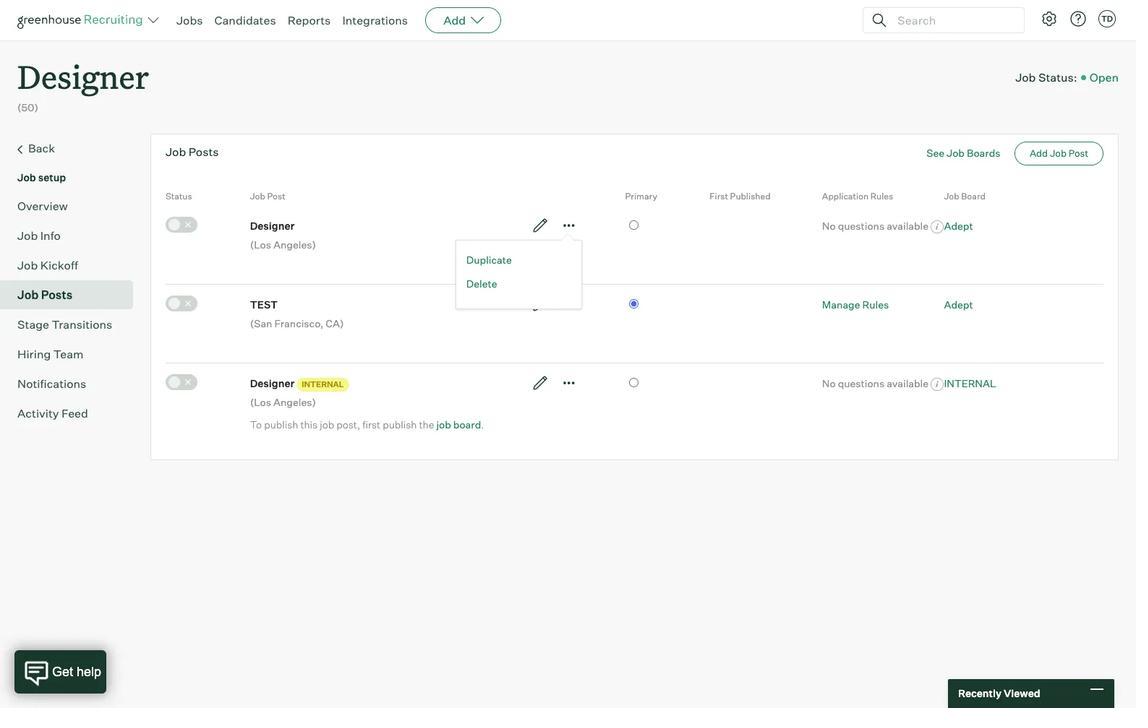 Task type: vqa. For each thing, say whether or not it's contained in the screenshot.
option
yes



Task type: locate. For each thing, give the bounding box(es) containing it.
viewed
[[1004, 688, 1040, 700]]

1 job from the left
[[320, 419, 334, 431]]

status:
[[1038, 70, 1077, 84]]

jobs link
[[176, 13, 203, 27]]

job
[[1015, 70, 1036, 84], [166, 144, 186, 159], [947, 147, 965, 159], [1050, 147, 1067, 159], [17, 171, 36, 183], [250, 191, 265, 202], [944, 191, 959, 202], [17, 228, 38, 243], [17, 258, 38, 272], [17, 288, 39, 302]]

1 vertical spatial post
[[267, 191, 285, 202]]

candidates
[[214, 13, 276, 27]]

1 vertical spatial available
[[887, 377, 929, 390]]

angeles)
[[273, 238, 316, 251], [273, 396, 316, 408]]

francisco,
[[274, 317, 323, 330]]

greenhouse recruiting image
[[17, 12, 148, 29]]

manage rules link
[[822, 298, 889, 311]]

designer
[[17, 55, 149, 98], [250, 220, 295, 232], [250, 377, 295, 390]]

0 horizontal spatial add
[[443, 13, 466, 27]]

job right the
[[436, 419, 451, 431]]

0 vertical spatial job posts
[[166, 144, 219, 159]]

0 vertical spatial adept link
[[944, 220, 973, 232]]

manage rules
[[822, 298, 889, 311]]

1 horizontal spatial job
[[436, 419, 451, 431]]

1 vertical spatial no questions available
[[822, 377, 931, 390]]

job posts
[[166, 144, 219, 159], [17, 288, 72, 302]]

adept link
[[944, 220, 973, 232], [944, 298, 973, 311]]

first
[[710, 191, 728, 202]]

angeles) up 'this'
[[273, 396, 316, 408]]

2 adept link from the top
[[944, 298, 973, 311]]

1 vertical spatial add
[[1030, 147, 1048, 159]]

available
[[887, 220, 929, 232], [887, 377, 929, 390]]

1 horizontal spatial job posts
[[166, 144, 219, 159]]

1 vertical spatial adept link
[[944, 298, 973, 311]]

1 horizontal spatial posts
[[189, 144, 219, 159]]

1 vertical spatial no
[[822, 377, 836, 390]]

job post
[[250, 191, 285, 202]]

1 vertical spatial rules
[[862, 298, 889, 311]]

job
[[320, 419, 334, 431], [436, 419, 451, 431]]

1 horizontal spatial post
[[1069, 147, 1088, 159]]

designer down the greenhouse recruiting "image"
[[17, 55, 149, 98]]

1 adept from the top
[[944, 220, 973, 232]]

test
[[250, 298, 278, 311]]

setup
[[38, 171, 66, 183]]

add inside popup button
[[443, 13, 466, 27]]

0 vertical spatial available
[[887, 220, 929, 232]]

1 horizontal spatial add
[[1030, 147, 1048, 159]]

application rules
[[822, 191, 893, 202]]

(los inside designer (los angeles)
[[250, 238, 271, 251]]

stage transitions link
[[17, 316, 127, 333]]

0 horizontal spatial posts
[[41, 288, 72, 302]]

internal link
[[944, 377, 996, 390]]

1 vertical spatial designer
[[250, 220, 295, 232]]

1 available from the top
[[887, 220, 929, 232]]

boards
[[967, 147, 1001, 159]]

0 horizontal spatial publish
[[264, 419, 298, 431]]

0 vertical spatial angeles)
[[273, 238, 316, 251]]

2 angeles) from the top
[[273, 396, 316, 408]]

publish right to
[[264, 419, 298, 431]]

posts down kickoff at the top left of page
[[41, 288, 72, 302]]

0 vertical spatial questions
[[838, 220, 885, 232]]

no
[[822, 220, 836, 232], [822, 377, 836, 390]]

1 vertical spatial questions
[[838, 377, 885, 390]]

2 vertical spatial designer
[[250, 377, 295, 390]]

recently viewed
[[958, 688, 1040, 700]]

available down application rules
[[887, 220, 929, 232]]

0 vertical spatial post
[[1069, 147, 1088, 159]]

1 vertical spatial adept
[[944, 298, 973, 311]]

activity
[[17, 406, 59, 421]]

rules right manage
[[862, 298, 889, 311]]

posts inside the job posts link
[[41, 288, 72, 302]]

0 vertical spatial (los
[[250, 238, 271, 251]]

2 no questions available from the top
[[822, 377, 931, 390]]

activity feed
[[17, 406, 88, 421]]

Search text field
[[894, 10, 1011, 31]]

job info
[[17, 228, 61, 243]]

designer down job post
[[250, 220, 295, 232]]

job posts up status
[[166, 144, 219, 159]]

1 vertical spatial angeles)
[[273, 396, 316, 408]]

0 vertical spatial rules
[[871, 191, 893, 202]]

None radio
[[629, 299, 638, 309], [629, 378, 638, 387], [629, 299, 638, 309], [629, 378, 638, 387]]

angeles) inside designer (los angeles)
[[273, 238, 316, 251]]

None checkbox
[[166, 217, 197, 233], [166, 296, 197, 311], [166, 374, 197, 390], [166, 217, 197, 233], [166, 296, 197, 311], [166, 374, 197, 390]]

td button
[[1099, 10, 1116, 27]]

hiring team link
[[17, 345, 127, 363]]

job setup
[[17, 171, 66, 183]]

1 publish from the left
[[264, 419, 298, 431]]

None radio
[[629, 220, 638, 230]]

posts
[[189, 144, 219, 159], [41, 288, 72, 302]]

manage
[[822, 298, 860, 311]]

designer up to
[[250, 377, 295, 390]]

adept link for test (san francisco, ca)
[[944, 298, 973, 311]]

0 vertical spatial no
[[822, 220, 836, 232]]

2 no from the top
[[822, 377, 836, 390]]

reports link
[[288, 13, 331, 27]]

delete link
[[466, 275, 571, 293]]

designer for designer (los angeles)
[[250, 220, 295, 232]]

0 vertical spatial adept
[[944, 220, 973, 232]]

rules right application
[[871, 191, 893, 202]]

0 horizontal spatial job posts
[[17, 288, 72, 302]]

activity feed link
[[17, 405, 127, 422]]

0 horizontal spatial job
[[320, 419, 334, 431]]

available left internal 'link'
[[887, 377, 929, 390]]

1 adept link from the top
[[944, 220, 973, 232]]

(los inside designer internal (los angeles)
[[250, 396, 271, 408]]

adept
[[944, 220, 973, 232], [944, 298, 973, 311]]

post
[[1069, 147, 1088, 159], [267, 191, 285, 202]]

hiring team
[[17, 347, 84, 361]]

first published
[[710, 191, 771, 202]]

add for add
[[443, 13, 466, 27]]

2 (los from the top
[[250, 396, 271, 408]]

notifications link
[[17, 375, 127, 392]]

(san
[[250, 317, 272, 330]]

0 vertical spatial add
[[443, 13, 466, 27]]

add
[[443, 13, 466, 27], [1030, 147, 1048, 159]]

add job post
[[1030, 147, 1088, 159]]

add for add job post
[[1030, 147, 1048, 159]]

1 vertical spatial posts
[[41, 288, 72, 302]]

(los down job post
[[250, 238, 271, 251]]

0 vertical spatial no questions available
[[822, 220, 931, 232]]

test (san francisco, ca)
[[250, 298, 344, 330]]

1 vertical spatial job posts
[[17, 288, 72, 302]]

designer inside designer (los angeles)
[[250, 220, 295, 232]]

feed
[[61, 406, 88, 421]]

rules for manage rules
[[862, 298, 889, 311]]

(los
[[250, 238, 271, 251], [250, 396, 271, 408]]

this
[[300, 419, 318, 431]]

0 vertical spatial posts
[[189, 144, 219, 159]]

notifications
[[17, 377, 86, 391]]

info
[[40, 228, 61, 243]]

0 vertical spatial designer
[[17, 55, 149, 98]]

1 angeles) from the top
[[273, 238, 316, 251]]

duplicate link
[[466, 251, 571, 270]]

publish left the
[[383, 419, 417, 431]]

job board
[[944, 191, 986, 202]]

job right 'this'
[[320, 419, 334, 431]]

questions
[[838, 220, 885, 232], [838, 377, 885, 390]]

posts up status
[[189, 144, 219, 159]]

publish
[[264, 419, 298, 431], [383, 419, 417, 431]]

job posts link
[[17, 286, 127, 303]]

1 vertical spatial (los
[[250, 396, 271, 408]]

angeles) down job post
[[273, 238, 316, 251]]

no questions available
[[822, 220, 931, 232], [822, 377, 931, 390]]

designer inside designer internal (los angeles)
[[250, 377, 295, 390]]

1 no questions available from the top
[[822, 220, 931, 232]]

back link
[[17, 139, 127, 158]]

2 adept from the top
[[944, 298, 973, 311]]

job posts down job kickoff
[[17, 288, 72, 302]]

delete
[[466, 277, 497, 290]]

reports
[[288, 13, 331, 27]]

adept link for designer (los angeles)
[[944, 220, 973, 232]]

2 job from the left
[[436, 419, 451, 431]]

1 horizontal spatial publish
[[383, 419, 417, 431]]

(los up to
[[250, 396, 271, 408]]

1 (los from the top
[[250, 238, 271, 251]]

add job post link
[[1015, 142, 1104, 165]]

td
[[1101, 14, 1113, 24]]



Task type: describe. For each thing, give the bounding box(es) containing it.
adept for test (san francisco, ca)
[[944, 298, 973, 311]]

to publish this job post, first publish the job board .
[[250, 419, 484, 431]]

add button
[[425, 7, 501, 33]]

job status:
[[1015, 70, 1077, 84]]

see job boards
[[927, 147, 1001, 159]]

job kickoff link
[[17, 256, 127, 274]]

internal
[[302, 379, 344, 390]]

the
[[419, 419, 434, 431]]

hiring
[[17, 347, 51, 361]]

published
[[730, 191, 771, 202]]

0 horizontal spatial post
[[267, 191, 285, 202]]

transitions
[[52, 317, 112, 332]]

configure image
[[1041, 10, 1058, 27]]

designer internal (los angeles)
[[250, 377, 344, 408]]

designer for designer (50)
[[17, 55, 149, 98]]

candidates link
[[214, 13, 276, 27]]

(50)
[[17, 101, 38, 114]]

status
[[166, 191, 192, 202]]

designer (50)
[[17, 55, 149, 114]]

2 publish from the left
[[383, 419, 417, 431]]

job info link
[[17, 227, 127, 244]]

ca)
[[326, 317, 344, 330]]

td button
[[1096, 7, 1119, 30]]

.
[[481, 419, 484, 431]]

to
[[250, 419, 262, 431]]

2 questions from the top
[[838, 377, 885, 390]]

post,
[[336, 419, 360, 431]]

see
[[927, 147, 945, 159]]

designer (los angeles)
[[250, 220, 316, 251]]

jobs
[[176, 13, 203, 27]]

kickoff
[[40, 258, 78, 272]]

adept for designer (los angeles)
[[944, 220, 973, 232]]

board
[[453, 419, 481, 431]]

primary
[[625, 191, 657, 202]]

designer link
[[17, 40, 149, 101]]

application
[[822, 191, 869, 202]]

job board link
[[436, 419, 481, 431]]

job kickoff
[[17, 258, 78, 272]]

1 questions from the top
[[838, 220, 885, 232]]

team
[[53, 347, 84, 361]]

overview link
[[17, 197, 127, 215]]

board
[[961, 191, 986, 202]]

designer for designer internal (los angeles)
[[250, 377, 295, 390]]

first
[[363, 419, 380, 431]]

overview
[[17, 199, 68, 213]]

duplicate
[[466, 254, 512, 266]]

recently
[[958, 688, 1002, 700]]

rules for application rules
[[871, 191, 893, 202]]

open
[[1090, 70, 1119, 84]]

integrations link
[[342, 13, 408, 27]]

2 available from the top
[[887, 377, 929, 390]]

angeles) inside designer internal (los angeles)
[[273, 396, 316, 408]]

stage transitions
[[17, 317, 112, 332]]

integrations
[[342, 13, 408, 27]]

back
[[28, 141, 55, 155]]

1 no from the top
[[822, 220, 836, 232]]

internal
[[944, 377, 996, 390]]

stage
[[17, 317, 49, 332]]

see job boards link
[[927, 147, 1001, 159]]



